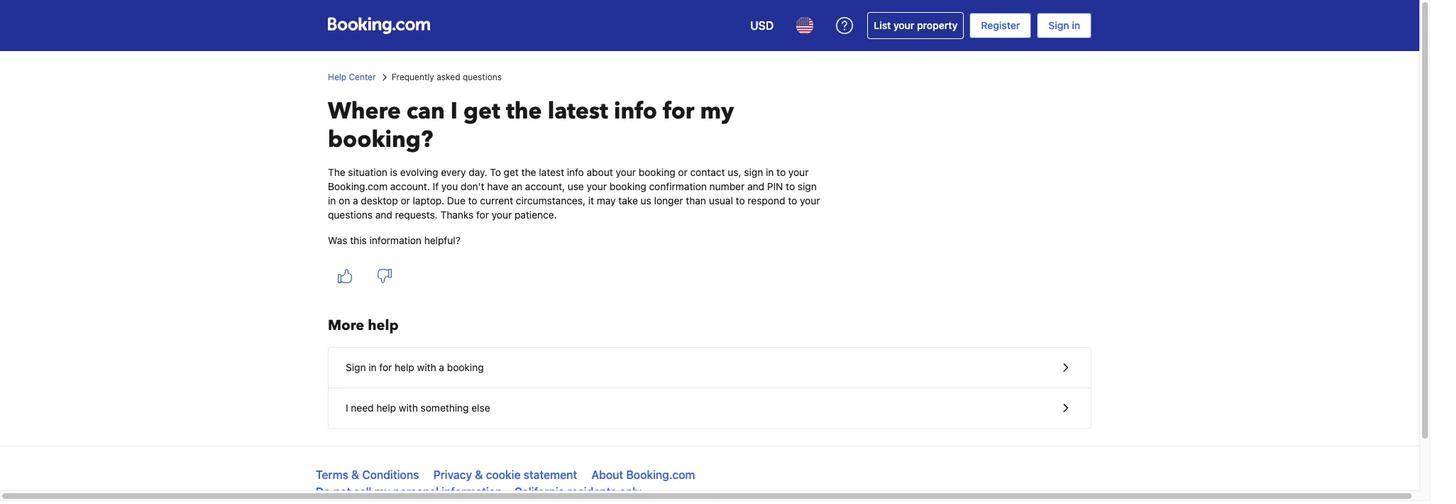 Task type: describe. For each thing, give the bounding box(es) containing it.
to up pin
[[777, 166, 786, 178]]

property
[[917, 19, 958, 31]]

info inside where can i get the latest info for my booking?
[[614, 96, 657, 127]]

center
[[349, 72, 376, 82]]

information inside about booking.com do not sell my personal information – california residents only
[[442, 486, 502, 498]]

it
[[588, 195, 594, 207]]

usual
[[709, 195, 733, 207]]

if
[[433, 180, 439, 192]]

something
[[421, 402, 469, 414]]

more help
[[328, 316, 399, 335]]

was
[[328, 234, 348, 246]]

to
[[490, 166, 501, 178]]

about
[[587, 166, 613, 178]]

contact
[[690, 166, 725, 178]]

us
[[641, 195, 652, 207]]

respond
[[748, 195, 786, 207]]

for inside the situation is evolving every day. to get the latest info about your booking or contact us, sign in to your booking.com account. if you don't have an account,  use your booking confirmation number and pin to sign in on a desktop or laptop. due to current circumstances, it may take us longer than usual to respond to your questions and requests. thanks for your patience.
[[476, 209, 489, 221]]

circumstances,
[[516, 195, 586, 207]]

frequently asked questions
[[392, 72, 502, 82]]

booking inside button
[[447, 361, 484, 373]]

privacy & cookie statement
[[434, 469, 577, 481]]

1 vertical spatial or
[[401, 195, 410, 207]]

do
[[316, 486, 331, 498]]

latest inside the situation is evolving every day. to get the latest info about your booking or contact us, sign in to your booking.com account. if you don't have an account,  use your booking confirmation number and pin to sign in on a desktop or laptop. due to current circumstances, it may take us longer than usual to respond to your questions and requests. thanks for your patience.
[[539, 166, 564, 178]]

account.
[[390, 180, 430, 192]]

sign in for help with a booking link
[[329, 348, 1091, 388]]

only
[[620, 486, 642, 498]]

booking?
[[328, 124, 433, 155]]

where can i get the latest info for my booking?
[[328, 96, 734, 155]]

take
[[619, 195, 638, 207]]

list your property
[[874, 19, 958, 31]]

an
[[512, 180, 523, 192]]

& for privacy
[[475, 469, 483, 481]]

residents
[[568, 486, 617, 498]]

else
[[472, 402, 490, 414]]

about booking.com link
[[592, 469, 695, 481]]

a inside the situation is evolving every day. to get the latest info about your booking or contact us, sign in to your booking.com account. if you don't have an account,  use your booking confirmation number and pin to sign in on a desktop or laptop. due to current circumstances, it may take us longer than usual to respond to your questions and requests. thanks for your patience.
[[353, 195, 358, 207]]

longer
[[654, 195, 683, 207]]

my inside where can i get the latest info for my booking?
[[700, 96, 734, 127]]

help center
[[328, 72, 376, 82]]

the inside the situation is evolving every day. to get the latest info about your booking or contact us, sign in to your booking.com account. if you don't have an account,  use your booking confirmation number and pin to sign in on a desktop or laptop. due to current circumstances, it may take us longer than usual to respond to your questions and requests. thanks for your patience.
[[522, 166, 536, 178]]

sign in for help with a booking
[[346, 361, 484, 373]]

sign in
[[1049, 19, 1081, 31]]

sign for sign in for help with a booking
[[346, 361, 366, 373]]

the situation is evolving every day. to get the latest info about your booking or contact us, sign in to your booking.com account. if you don't have an account,  use your booking confirmation number and pin to sign in on a desktop or laptop. due to current circumstances, it may take us longer than usual to respond to your questions and requests. thanks for your patience.
[[328, 166, 820, 221]]

where
[[328, 96, 401, 127]]

0 vertical spatial questions
[[463, 72, 502, 82]]

my inside about booking.com do not sell my personal information – california residents only
[[375, 486, 390, 498]]

help center button
[[328, 71, 376, 84]]

was this information helpful?
[[328, 234, 461, 246]]

terms
[[316, 469, 349, 481]]

your right respond on the top of the page
[[800, 195, 820, 207]]

usd button
[[742, 9, 783, 43]]

frequently
[[392, 72, 434, 82]]

get inside where can i get the latest info for my booking?
[[464, 96, 501, 127]]

on
[[339, 195, 350, 207]]

situation
[[348, 166, 388, 178]]

for inside button
[[379, 361, 392, 373]]

to right pin
[[786, 180, 795, 192]]

personal
[[393, 486, 439, 498]]

your right "us,"
[[789, 166, 809, 178]]

patience.
[[515, 209, 557, 221]]

privacy
[[434, 469, 472, 481]]

i inside where can i get the latest info for my booking?
[[451, 96, 458, 127]]

sign in for help with a booking button
[[329, 348, 1091, 388]]

latest inside where can i get the latest info for my booking?
[[548, 96, 608, 127]]

booking.com online hotel reservations image
[[328, 17, 430, 34]]

list your property link
[[868, 12, 964, 39]]

help inside button
[[377, 402, 396, 414]]

booking.com inside about booking.com do not sell my personal information – california residents only
[[626, 469, 695, 481]]

do not sell my personal information – california residents only link
[[316, 486, 642, 498]]

about
[[592, 469, 624, 481]]

due
[[447, 195, 466, 207]]

day.
[[469, 166, 488, 178]]

sell
[[354, 486, 372, 498]]

info inside the situation is evolving every day. to get the latest info about your booking or contact us, sign in to your booking.com account. if you don't have an account,  use your booking confirmation number and pin to sign in on a desktop or laptop. due to current circumstances, it may take us longer than usual to respond to your questions and requests. thanks for your patience.
[[567, 166, 584, 178]]

sign for sign in
[[1049, 19, 1070, 31]]

1 vertical spatial and
[[375, 209, 392, 221]]

i need help with something else button
[[329, 388, 1091, 428]]

us,
[[728, 166, 742, 178]]

with inside button
[[399, 402, 418, 414]]

your down about
[[587, 180, 607, 192]]

the
[[328, 166, 346, 178]]

may
[[597, 195, 616, 207]]



Task type: vqa. For each thing, say whether or not it's contained in the screenshot.
the 'a' within Get Help With A Booking BUTTON
no



Task type: locate. For each thing, give the bounding box(es) containing it.
your down current
[[492, 209, 512, 221]]

current
[[480, 195, 513, 207]]

statement
[[524, 469, 577, 481]]

sign up need
[[346, 361, 366, 373]]

0 vertical spatial get
[[464, 96, 501, 127]]

1 horizontal spatial and
[[748, 180, 765, 192]]

0 vertical spatial latest
[[548, 96, 608, 127]]

cookie
[[486, 469, 521, 481]]

questions inside the situation is evolving every day. to get the latest info about your booking or contact us, sign in to your booking.com account. if you don't have an account,  use your booking confirmation number and pin to sign in on a desktop or laptop. due to current circumstances, it may take us longer than usual to respond to your questions and requests. thanks for your patience.
[[328, 209, 373, 221]]

latest up about
[[548, 96, 608, 127]]

1 vertical spatial for
[[476, 209, 489, 221]]

1 vertical spatial booking.com
[[626, 469, 695, 481]]

0 vertical spatial information
[[370, 234, 422, 246]]

asked
[[437, 72, 461, 82]]

in
[[1072, 19, 1081, 31], [766, 166, 774, 178], [328, 195, 336, 207], [369, 361, 377, 373]]

my up the contact at the top of page
[[700, 96, 734, 127]]

with up i need help with something else
[[417, 361, 436, 373]]

for
[[663, 96, 695, 127], [476, 209, 489, 221], [379, 361, 392, 373]]

1 vertical spatial with
[[399, 402, 418, 414]]

1 vertical spatial sign
[[346, 361, 366, 373]]

0 horizontal spatial sign
[[744, 166, 763, 178]]

1 vertical spatial get
[[504, 166, 519, 178]]

helpful?
[[424, 234, 461, 246]]

0 horizontal spatial sign
[[346, 361, 366, 373]]

help inside button
[[395, 361, 415, 373]]

0 vertical spatial a
[[353, 195, 358, 207]]

and down desktop
[[375, 209, 392, 221]]

register
[[981, 19, 1020, 31]]

0 horizontal spatial &
[[351, 469, 359, 481]]

0 horizontal spatial information
[[370, 234, 422, 246]]

0 horizontal spatial info
[[567, 166, 584, 178]]

for down current
[[476, 209, 489, 221]]

1 vertical spatial booking
[[610, 180, 647, 192]]

to
[[777, 166, 786, 178], [786, 180, 795, 192], [468, 195, 478, 207], [736, 195, 745, 207], [788, 195, 797, 207]]

1 vertical spatial latest
[[539, 166, 564, 178]]

is
[[390, 166, 398, 178]]

you
[[442, 180, 458, 192]]

or
[[678, 166, 688, 178], [401, 195, 410, 207]]

1 horizontal spatial my
[[700, 96, 734, 127]]

2 vertical spatial help
[[377, 402, 396, 414]]

1 vertical spatial information
[[442, 486, 502, 498]]

1 vertical spatial sign
[[798, 180, 817, 192]]

2 vertical spatial booking
[[447, 361, 484, 373]]

need
[[351, 402, 374, 414]]

information down privacy at the bottom of page
[[442, 486, 502, 498]]

1 vertical spatial help
[[395, 361, 415, 373]]

list
[[874, 19, 891, 31]]

questions down on
[[328, 209, 373, 221]]

0 vertical spatial or
[[678, 166, 688, 178]]

your right about
[[616, 166, 636, 178]]

sign
[[744, 166, 763, 178], [798, 180, 817, 192]]

california
[[515, 486, 565, 498]]

than
[[686, 195, 706, 207]]

1 vertical spatial my
[[375, 486, 390, 498]]

to right respond on the top of the page
[[788, 195, 797, 207]]

information
[[370, 234, 422, 246], [442, 486, 502, 498]]

get
[[464, 96, 501, 127], [504, 166, 519, 178]]

0 vertical spatial for
[[663, 96, 695, 127]]

get up the an
[[504, 166, 519, 178]]

1 vertical spatial questions
[[328, 209, 373, 221]]

2 horizontal spatial for
[[663, 96, 695, 127]]

a up something
[[439, 361, 444, 373]]

with inside button
[[417, 361, 436, 373]]

–
[[505, 486, 512, 498]]

0 vertical spatial i
[[451, 96, 458, 127]]

0 horizontal spatial and
[[375, 209, 392, 221]]

1 horizontal spatial information
[[442, 486, 502, 498]]

about booking.com do not sell my personal information – california residents only
[[316, 469, 695, 498]]

sign right register
[[1049, 19, 1070, 31]]

booking up else
[[447, 361, 484, 373]]

0 vertical spatial booking
[[639, 166, 676, 178]]

the
[[506, 96, 542, 127], [522, 166, 536, 178]]

0 horizontal spatial get
[[464, 96, 501, 127]]

0 vertical spatial sign
[[744, 166, 763, 178]]

1 horizontal spatial &
[[475, 469, 483, 481]]

information down "requests."
[[370, 234, 422, 246]]

2 & from the left
[[475, 469, 483, 481]]

desktop
[[361, 195, 398, 207]]

& up sell
[[351, 469, 359, 481]]

number
[[710, 180, 745, 192]]

0 vertical spatial and
[[748, 180, 765, 192]]

0 vertical spatial the
[[506, 96, 542, 127]]

or down "account."
[[401, 195, 410, 207]]

or up confirmation
[[678, 166, 688, 178]]

0 horizontal spatial my
[[375, 486, 390, 498]]

0 horizontal spatial booking.com
[[328, 180, 388, 192]]

0 vertical spatial booking.com
[[328, 180, 388, 192]]

sign right pin
[[798, 180, 817, 192]]

every
[[441, 166, 466, 178]]

1 horizontal spatial questions
[[463, 72, 502, 82]]

0 vertical spatial sign
[[1049, 19, 1070, 31]]

confirmation
[[649, 180, 707, 192]]

help
[[328, 72, 347, 82]]

0 vertical spatial with
[[417, 361, 436, 373]]

latest
[[548, 96, 608, 127], [539, 166, 564, 178]]

terms & conditions link
[[316, 469, 419, 481]]

0 vertical spatial info
[[614, 96, 657, 127]]

my
[[700, 96, 734, 127], [375, 486, 390, 498]]

booking up take
[[610, 180, 647, 192]]

1 horizontal spatial booking.com
[[626, 469, 695, 481]]

for inside where can i get the latest info for my booking?
[[663, 96, 695, 127]]

use
[[568, 180, 584, 192]]

a inside button
[[439, 361, 444, 373]]

1 horizontal spatial i
[[451, 96, 458, 127]]

help
[[368, 316, 399, 335], [395, 361, 415, 373], [377, 402, 396, 414]]

get down frequently asked questions at left
[[464, 96, 501, 127]]

1 vertical spatial the
[[522, 166, 536, 178]]

help up i need help with something else
[[395, 361, 415, 373]]

evolving
[[400, 166, 438, 178]]

booking.com
[[328, 180, 388, 192], [626, 469, 695, 481]]

0 horizontal spatial for
[[379, 361, 392, 373]]

i right can
[[451, 96, 458, 127]]

don't
[[461, 180, 485, 192]]

1 horizontal spatial sign
[[798, 180, 817, 192]]

can
[[407, 96, 445, 127]]

2 vertical spatial for
[[379, 361, 392, 373]]

1 vertical spatial a
[[439, 361, 444, 373]]

booking.com up only
[[626, 469, 695, 481]]

1 horizontal spatial or
[[678, 166, 688, 178]]

1 & from the left
[[351, 469, 359, 481]]

thanks
[[441, 209, 474, 221]]

1 horizontal spatial info
[[614, 96, 657, 127]]

not
[[334, 486, 351, 498]]

with
[[417, 361, 436, 373], [399, 402, 418, 414]]

0 horizontal spatial questions
[[328, 209, 373, 221]]

for up the contact at the top of page
[[663, 96, 695, 127]]

sign inside button
[[346, 361, 366, 373]]

0 horizontal spatial i
[[346, 402, 348, 414]]

help right need
[[377, 402, 396, 414]]

0 horizontal spatial a
[[353, 195, 358, 207]]

1 horizontal spatial for
[[476, 209, 489, 221]]

latest up account,
[[539, 166, 564, 178]]

usd
[[751, 19, 774, 32]]

and
[[748, 180, 765, 192], [375, 209, 392, 221]]

for down more help
[[379, 361, 392, 373]]

laptop.
[[413, 195, 445, 207]]

questions right asked
[[463, 72, 502, 82]]

conditions
[[362, 469, 419, 481]]

the inside where can i get the latest info for my booking?
[[506, 96, 542, 127]]

i left need
[[346, 402, 348, 414]]

& up do not sell my personal information – california residents only link
[[475, 469, 483, 481]]

a right on
[[353, 195, 358, 207]]

&
[[351, 469, 359, 481], [475, 469, 483, 481]]

info
[[614, 96, 657, 127], [567, 166, 584, 178]]

sign in link
[[1038, 13, 1092, 38]]

booking.com down situation
[[328, 180, 388, 192]]

to right usual
[[736, 195, 745, 207]]

pin
[[767, 180, 783, 192]]

questions
[[463, 72, 502, 82], [328, 209, 373, 221]]

terms & conditions
[[316, 469, 419, 481]]

with left something
[[399, 402, 418, 414]]

booking.com inside the situation is evolving every day. to get the latest info about your booking or contact us, sign in to your booking.com account. if you don't have an account,  use your booking confirmation number and pin to sign in on a desktop or laptop. due to current circumstances, it may take us longer than usual to respond to your questions and requests. thanks for your patience.
[[328, 180, 388, 192]]

get inside the situation is evolving every day. to get the latest info about your booking or contact us, sign in to your booking.com account. if you don't have an account,  use your booking confirmation number and pin to sign in on a desktop or laptop. due to current circumstances, it may take us longer than usual to respond to your questions and requests. thanks for your patience.
[[504, 166, 519, 178]]

register link
[[970, 13, 1032, 38]]

1 vertical spatial i
[[346, 402, 348, 414]]

0 horizontal spatial or
[[401, 195, 410, 207]]

1 horizontal spatial a
[[439, 361, 444, 373]]

your right list
[[894, 19, 915, 31]]

1 horizontal spatial get
[[504, 166, 519, 178]]

1 vertical spatial info
[[567, 166, 584, 178]]

my down conditions
[[375, 486, 390, 498]]

account,
[[525, 180, 565, 192]]

in inside button
[[369, 361, 377, 373]]

help right the more on the left of the page
[[368, 316, 399, 335]]

and up respond on the top of the page
[[748, 180, 765, 192]]

0 vertical spatial my
[[700, 96, 734, 127]]

i inside button
[[346, 402, 348, 414]]

sign right "us,"
[[744, 166, 763, 178]]

to down don't
[[468, 195, 478, 207]]

booking up confirmation
[[639, 166, 676, 178]]

requests.
[[395, 209, 438, 221]]

have
[[487, 180, 509, 192]]

more
[[328, 316, 364, 335]]

sign
[[1049, 19, 1070, 31], [346, 361, 366, 373]]

0 vertical spatial help
[[368, 316, 399, 335]]

i
[[451, 96, 458, 127], [346, 402, 348, 414]]

i need help with something else
[[346, 402, 490, 414]]

this
[[350, 234, 367, 246]]

& for terms
[[351, 469, 359, 481]]

1 horizontal spatial sign
[[1049, 19, 1070, 31]]

privacy & cookie statement link
[[434, 469, 577, 481]]



